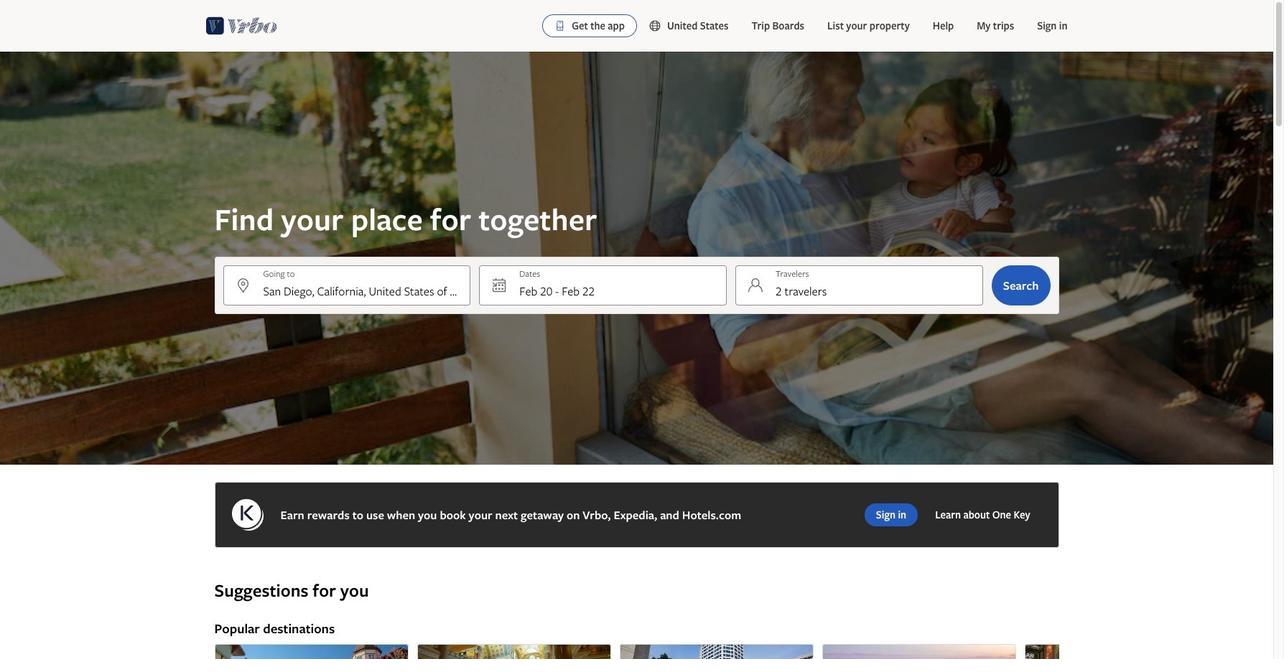 Task type: vqa. For each thing, say whether or not it's contained in the screenshot.
Vrbo image
no



Task type: describe. For each thing, give the bounding box(es) containing it.
small image
[[648, 19, 667, 32]]

makiki - lower punchbowl - tantalus showing landscape views, a sunset and a city image
[[822, 645, 1016, 660]]

gastown showing signage, street scenes and outdoor eating image
[[1024, 645, 1218, 660]]



Task type: locate. For each thing, give the bounding box(es) containing it.
main content
[[0, 52, 1273, 660]]

vrbo logo image
[[206, 14, 277, 37]]

leavenworth featuring a small town or village and street scenes image
[[214, 645, 408, 660]]

download the app button image
[[555, 20, 566, 32]]

las vegas featuring interior views image
[[417, 645, 611, 660]]

downtown seattle featuring a skyscraper, a city and street scenes image
[[619, 645, 813, 660]]

wizard region
[[0, 52, 1273, 465]]



